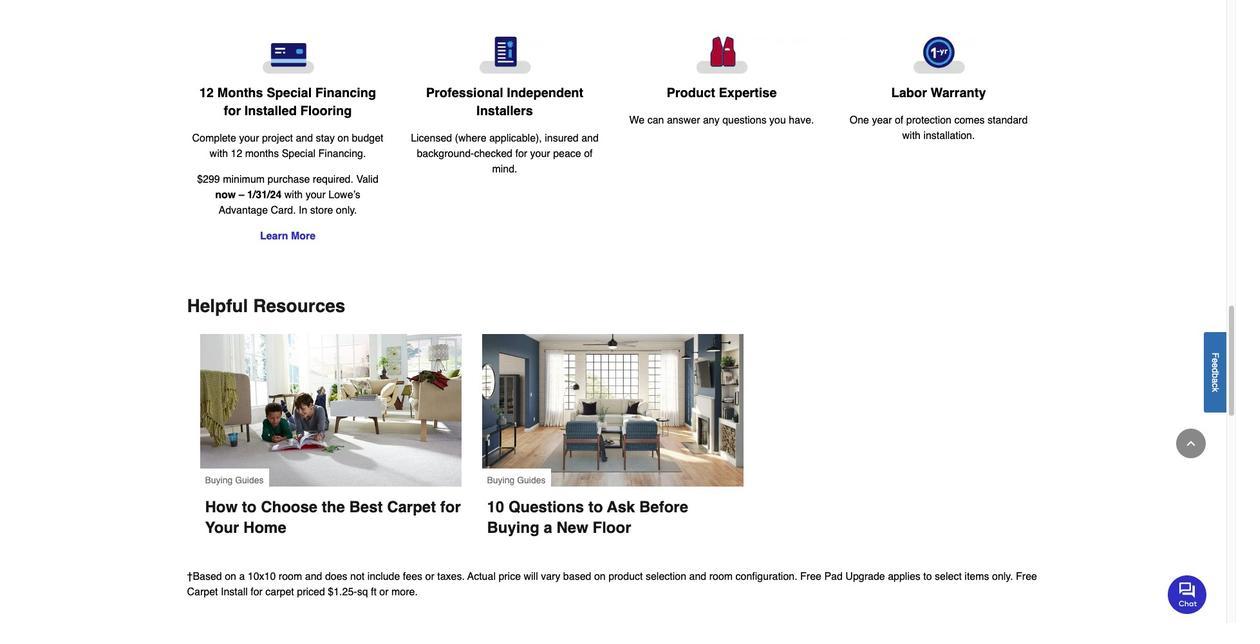 Task type: locate. For each thing, give the bounding box(es) containing it.
installed
[[245, 104, 297, 118]]

1 horizontal spatial on
[[338, 133, 349, 144]]

only. down the lowe's
[[336, 205, 357, 216]]

for inside 12 months special financing for installed flooring
[[224, 104, 241, 118]]

more
[[291, 231, 316, 242]]

a dark blue credit card icon. image
[[190, 37, 386, 74]]

to left select at the right bottom of page
[[924, 571, 933, 583]]

for
[[224, 104, 241, 118], [516, 148, 528, 160], [441, 499, 461, 517], [251, 587, 263, 598]]

2 guides from the left
[[517, 475, 546, 486]]

to inside "how to choose the best carpet for your home"
[[242, 499, 257, 517]]

a down questions
[[544, 519, 553, 537]]

1 vertical spatial or
[[380, 587, 389, 598]]

your down insured
[[531, 148, 551, 160]]

one
[[850, 115, 870, 126]]

for down "months"
[[224, 104, 241, 118]]

with inside complete your project and stay on budget with 12 months special financing.
[[210, 148, 228, 160]]

carpet down †based
[[187, 587, 218, 598]]

can
[[648, 114, 665, 126]]

a inside †based on a 10x10 room and does not include fees or taxes. actual price will vary based on product selection and room configuration. free pad upgrade applies to select items only. free carpet install for carpet priced $1.25-sq ft or more.
[[239, 571, 245, 583]]

0 horizontal spatial carpet
[[187, 587, 218, 598]]

2 vertical spatial your
[[306, 189, 326, 201]]

installation.
[[924, 130, 976, 142]]

1 buying guides from the left
[[205, 475, 264, 486]]

0 vertical spatial only.
[[336, 205, 357, 216]]

will
[[524, 571, 538, 583]]

12 months
[[231, 148, 279, 160]]

or right fees on the left
[[426, 571, 435, 583]]

room up carpet
[[279, 571, 302, 583]]

with your lowe's advantage card. in store only.
[[219, 189, 361, 216]]

of right the year
[[895, 115, 904, 126]]

licensed (where applicable), insured and background-checked for your peace of mind.
[[411, 133, 599, 175]]

1 horizontal spatial only.
[[993, 571, 1014, 583]]

on right based
[[595, 571, 606, 583]]

for down applicable),
[[516, 148, 528, 160]]

2 e from the top
[[1211, 363, 1222, 368]]

room left configuration.
[[710, 571, 733, 583]]

0 horizontal spatial a
[[239, 571, 245, 583]]

0 vertical spatial or
[[426, 571, 435, 583]]

floor
[[593, 519, 632, 537]]

guides up how
[[235, 475, 264, 486]]

and left stay
[[296, 133, 313, 144]]

choose
[[261, 499, 318, 517]]

2 horizontal spatial with
[[903, 130, 921, 142]]

c
[[1211, 383, 1222, 388]]

free left pad
[[801, 571, 822, 583]]

you
[[770, 114, 787, 126]]

professional independent installers
[[426, 85, 584, 118]]

more.
[[392, 587, 418, 598]]

your
[[239, 133, 259, 144], [531, 148, 551, 160], [306, 189, 326, 201]]

valid
[[357, 174, 379, 185]]

1 horizontal spatial a
[[544, 519, 553, 537]]

e
[[1211, 358, 1222, 363], [1211, 363, 1222, 368]]

2 vertical spatial a
[[239, 571, 245, 583]]

room
[[279, 571, 302, 583], [710, 571, 733, 583]]

1 horizontal spatial room
[[710, 571, 733, 583]]

0 vertical spatial your
[[239, 133, 259, 144]]

free
[[801, 571, 822, 583], [1017, 571, 1038, 583]]

a living room with a white sofa, two blue armchairs, a sisal rug and light hardwood flooring. image
[[482, 334, 744, 487]]

your up store
[[306, 189, 326, 201]]

budget
[[352, 133, 384, 144]]

mind.
[[493, 163, 518, 175]]

0 horizontal spatial guides
[[235, 475, 264, 486]]

project
[[262, 133, 293, 144]]

1 horizontal spatial or
[[426, 571, 435, 583]]

1 free from the left
[[801, 571, 822, 583]]

10
[[487, 499, 505, 517]]

with inside the with your lowe's advantage card. in store only.
[[285, 189, 303, 201]]

guides up questions
[[517, 475, 546, 486]]

on inside complete your project and stay on budget with 12 months special financing.
[[338, 133, 349, 144]]

†based
[[187, 571, 222, 583]]

(where
[[455, 133, 487, 144]]

buying guides up how
[[205, 475, 264, 486]]

learn more link
[[260, 231, 316, 242]]

1 room from the left
[[279, 571, 302, 583]]

your
[[205, 519, 239, 537]]

carpet right best
[[387, 499, 436, 517]]

1 vertical spatial of
[[584, 148, 593, 160]]

only. inside †based on a 10x10 room and does not include fees or taxes. actual price will vary based on product selection and room configuration. free pad upgrade applies to select items only. free carpet install for carpet priced $1.25-sq ft or more.
[[993, 571, 1014, 583]]

1 horizontal spatial guides
[[517, 475, 546, 486]]

comes
[[955, 115, 985, 126]]

0 horizontal spatial free
[[801, 571, 822, 583]]

for inside "how to choose the best carpet for your home"
[[441, 499, 461, 517]]

of inside one year of protection comes standard with installation.
[[895, 115, 904, 126]]

chevron up image
[[1185, 437, 1198, 450]]

only. right items
[[993, 571, 1014, 583]]

1 vertical spatial only.
[[993, 571, 1014, 583]]

1 vertical spatial special
[[282, 148, 316, 160]]

a lowe's red vest icon. image
[[624, 37, 820, 74]]

0 horizontal spatial to
[[242, 499, 257, 517]]

with
[[903, 130, 921, 142], [210, 148, 228, 160], [285, 189, 303, 201]]

on up financing.
[[338, 133, 349, 144]]

0 vertical spatial of
[[895, 115, 904, 126]]

and right insured
[[582, 133, 599, 144]]

0 horizontal spatial on
[[225, 571, 236, 583]]

0 vertical spatial a
[[1211, 378, 1222, 383]]

0 horizontal spatial room
[[279, 571, 302, 583]]

12
[[200, 86, 214, 100]]

a up the 'k'
[[1211, 378, 1222, 383]]

months
[[217, 86, 263, 100]]

1 vertical spatial your
[[531, 148, 551, 160]]

e up 'b'
[[1211, 363, 1222, 368]]

a dark blue background check icon. image
[[407, 37, 603, 74]]

questions
[[509, 499, 584, 517]]

buying guides up 10
[[487, 475, 546, 486]]

1 horizontal spatial carpet
[[387, 499, 436, 517]]

of right peace
[[584, 148, 593, 160]]

peace
[[554, 148, 582, 160]]

buying guides
[[205, 475, 264, 486], [487, 475, 546, 486]]

with down purchase
[[285, 189, 303, 201]]

and inside licensed (where applicable), insured and background-checked for your peace of mind.
[[582, 133, 599, 144]]

applies
[[889, 571, 921, 583]]

fees
[[403, 571, 423, 583]]

on
[[338, 133, 349, 144], [225, 571, 236, 583], [595, 571, 606, 583]]

for inside †based on a 10x10 room and does not include fees or taxes. actual price will vary based on product selection and room configuration. free pad upgrade applies to select items only. free carpet install for carpet priced $1.25-sq ft or more.
[[251, 587, 263, 598]]

for down the 10x10
[[251, 587, 263, 598]]

home
[[244, 519, 287, 537]]

2 horizontal spatial to
[[924, 571, 933, 583]]

and
[[582, 133, 599, 144], [296, 133, 313, 144], [305, 571, 322, 583], [690, 571, 707, 583]]

for left 10
[[441, 499, 461, 517]]

f
[[1211, 353, 1222, 358]]

buying guides for to
[[205, 475, 264, 486]]

financing
[[316, 86, 376, 100]]

minimum
[[223, 174, 265, 185]]

on up install
[[225, 571, 236, 583]]

$1.25-
[[328, 587, 357, 598]]

for inside licensed (where applicable), insured and background-checked for your peace of mind.
[[516, 148, 528, 160]]

0 vertical spatial with
[[903, 130, 921, 142]]

a
[[1211, 378, 1222, 383], [544, 519, 553, 537], [239, 571, 245, 583]]

priced
[[297, 587, 325, 598]]

a up install
[[239, 571, 245, 583]]

–
[[239, 189, 245, 201]]

special up installed
[[267, 86, 312, 100]]

0 horizontal spatial only.
[[336, 205, 357, 216]]

2 horizontal spatial your
[[531, 148, 551, 160]]

your up 12 months
[[239, 133, 259, 144]]

have.
[[789, 114, 815, 126]]

1 horizontal spatial buying guides
[[487, 475, 546, 486]]

questions
[[723, 114, 767, 126]]

1 horizontal spatial of
[[895, 115, 904, 126]]

only.
[[336, 205, 357, 216], [993, 571, 1014, 583]]

to up the home
[[242, 499, 257, 517]]

1 horizontal spatial to
[[589, 499, 603, 517]]

licensed
[[411, 133, 452, 144]]

or right "ft"
[[380, 587, 389, 598]]

k
[[1211, 388, 1222, 392]]

1 horizontal spatial with
[[285, 189, 303, 201]]

buying up how
[[205, 475, 233, 486]]

0 horizontal spatial of
[[584, 148, 593, 160]]

answer
[[667, 114, 701, 126]]

buying up 10
[[487, 475, 515, 486]]

0 horizontal spatial your
[[239, 133, 259, 144]]

your inside the with your lowe's advantage card. in store only.
[[306, 189, 326, 201]]

advantage
[[219, 205, 268, 216]]

to inside †based on a 10x10 room and does not include fees or taxes. actual price will vary based on product selection and room configuration. free pad upgrade applies to select items only. free carpet install for carpet priced $1.25-sq ft or more.
[[924, 571, 933, 583]]

0 horizontal spatial with
[[210, 148, 228, 160]]

buying down 10
[[487, 519, 540, 537]]

2 vertical spatial with
[[285, 189, 303, 201]]

carpet inside †based on a 10x10 room and does not include fees or taxes. actual price will vary based on product selection and room configuration. free pad upgrade applies to select items only. free carpet install for carpet priced $1.25-sq ft or more.
[[187, 587, 218, 598]]

protection
[[907, 115, 952, 126]]

1 horizontal spatial your
[[306, 189, 326, 201]]

with down protection
[[903, 130, 921, 142]]

0 vertical spatial carpet
[[387, 499, 436, 517]]

selection
[[646, 571, 687, 583]]

helpful resources
[[187, 296, 346, 316]]

ask
[[607, 499, 635, 517]]

1 vertical spatial a
[[544, 519, 553, 537]]

0 vertical spatial special
[[267, 86, 312, 100]]

with down complete at the left of the page
[[210, 148, 228, 160]]

1 horizontal spatial free
[[1017, 571, 1038, 583]]

product
[[667, 85, 716, 100]]

to left "ask"
[[589, 499, 603, 517]]

1 guides from the left
[[235, 475, 264, 486]]

2 buying guides from the left
[[487, 475, 546, 486]]

0 horizontal spatial buying guides
[[205, 475, 264, 486]]

e up d
[[1211, 358, 1222, 363]]

vary
[[541, 571, 561, 583]]

f e e d b a c k button
[[1205, 332, 1227, 413]]

purchase
[[268, 174, 310, 185]]

1 vertical spatial with
[[210, 148, 228, 160]]

1 vertical spatial carpet
[[187, 587, 218, 598]]

new
[[557, 519, 589, 537]]

free right items
[[1017, 571, 1038, 583]]

your inside complete your project and stay on budget with 12 months special financing.
[[239, 133, 259, 144]]

2 horizontal spatial a
[[1211, 378, 1222, 383]]

special down project at the top of page
[[282, 148, 316, 160]]



Task type: describe. For each thing, give the bounding box(es) containing it.
flooring
[[301, 104, 352, 118]]

required.
[[313, 174, 354, 185]]

learn more
[[260, 231, 316, 242]]

does
[[325, 571, 348, 583]]

only. inside the with your lowe's advantage card. in store only.
[[336, 205, 357, 216]]

buying inside 10 questions to ask before buying a new floor
[[487, 519, 540, 537]]

professional
[[426, 85, 504, 100]]

financing.
[[319, 148, 366, 160]]

one year of protection comes standard with installation.
[[850, 115, 1028, 142]]

your for project
[[239, 133, 259, 144]]

insured
[[545, 133, 579, 144]]

2 horizontal spatial on
[[595, 571, 606, 583]]

items
[[965, 571, 990, 583]]

special inside complete your project and stay on budget with 12 months special financing.
[[282, 148, 316, 160]]

product
[[609, 571, 643, 583]]

how
[[205, 499, 238, 517]]

applicable),
[[490, 133, 542, 144]]

your for lowe's
[[306, 189, 326, 201]]

a inside 10 questions to ask before buying a new floor
[[544, 519, 553, 537]]

your inside licensed (where applicable), insured and background-checked for your peace of mind.
[[531, 148, 551, 160]]

a blue 1-year labor warranty icon. image
[[841, 37, 1038, 74]]

$299
[[197, 174, 220, 185]]

helpful
[[187, 296, 248, 316]]

b
[[1211, 373, 1222, 378]]

not
[[350, 571, 365, 583]]

carpet inside "how to choose the best carpet for your home"
[[387, 499, 436, 517]]

card.
[[271, 205, 296, 216]]

independent
[[507, 85, 584, 100]]

guides for questions
[[517, 475, 546, 486]]

complete your project and stay on budget with 12 months special financing.
[[192, 133, 384, 160]]

we
[[630, 114, 645, 126]]

upgrade
[[846, 571, 886, 583]]

buying for 10
[[487, 475, 515, 486]]

how to choose the best carpet for your home
[[205, 499, 465, 537]]

1 e from the top
[[1211, 358, 1222, 363]]

checked
[[474, 148, 513, 160]]

and right selection at the bottom
[[690, 571, 707, 583]]

a woman and young boy lying on the floor reading a book together. image
[[200, 334, 462, 487]]

1/31/24
[[247, 189, 282, 201]]

warranty
[[931, 86, 987, 100]]

12 months special financing for installed flooring
[[200, 86, 376, 118]]

sq
[[357, 587, 368, 598]]

configuration.
[[736, 571, 798, 583]]

†based on a 10x10 room and does not include fees or taxes. actual price will vary based on product selection and room configuration. free pad upgrade applies to select items only. free carpet install for carpet priced $1.25-sq ft or more.
[[187, 571, 1038, 598]]

taxes.
[[438, 571, 465, 583]]

resources
[[253, 296, 346, 316]]

10 questions to ask before buying a new floor
[[487, 499, 693, 537]]

$299 minimum purchase required. valid now – 1/31/24
[[197, 174, 379, 201]]

the
[[322, 499, 345, 517]]

buying for how
[[205, 475, 233, 486]]

now
[[215, 189, 236, 201]]

d
[[1211, 368, 1222, 373]]

a inside f e e d b a c k "button"
[[1211, 378, 1222, 383]]

to inside 10 questions to ask before buying a new floor
[[589, 499, 603, 517]]

lowe's
[[329, 189, 361, 201]]

f e e d b a c k
[[1211, 353, 1222, 392]]

installers
[[477, 104, 533, 118]]

install
[[221, 587, 248, 598]]

ft
[[371, 587, 377, 598]]

of inside licensed (where applicable), insured and background-checked for your peace of mind.
[[584, 148, 593, 160]]

10x10
[[248, 571, 276, 583]]

in
[[299, 205, 308, 216]]

year
[[873, 115, 893, 126]]

buying guides for questions
[[487, 475, 546, 486]]

labor
[[892, 86, 928, 100]]

background-
[[417, 148, 474, 160]]

standard
[[988, 115, 1028, 126]]

we can answer any questions you have.
[[630, 114, 815, 126]]

and up priced
[[305, 571, 322, 583]]

with inside one year of protection comes standard with installation.
[[903, 130, 921, 142]]

0 horizontal spatial or
[[380, 587, 389, 598]]

labor warranty
[[892, 86, 987, 100]]

pad
[[825, 571, 843, 583]]

complete
[[192, 133, 236, 144]]

price
[[499, 571, 521, 583]]

actual
[[468, 571, 496, 583]]

before
[[640, 499, 689, 517]]

and inside complete your project and stay on budget with 12 months special financing.
[[296, 133, 313, 144]]

2 free from the left
[[1017, 571, 1038, 583]]

chat invite button image
[[1169, 575, 1208, 614]]

based
[[564, 571, 592, 583]]

2 room from the left
[[710, 571, 733, 583]]

scroll to top element
[[1177, 429, 1207, 459]]

select
[[936, 571, 962, 583]]

best
[[350, 499, 383, 517]]

guides for to
[[235, 475, 264, 486]]

expertise
[[719, 85, 777, 100]]

special inside 12 months special financing for installed flooring
[[267, 86, 312, 100]]



Task type: vqa. For each thing, say whether or not it's contained in the screenshot.
Complete
yes



